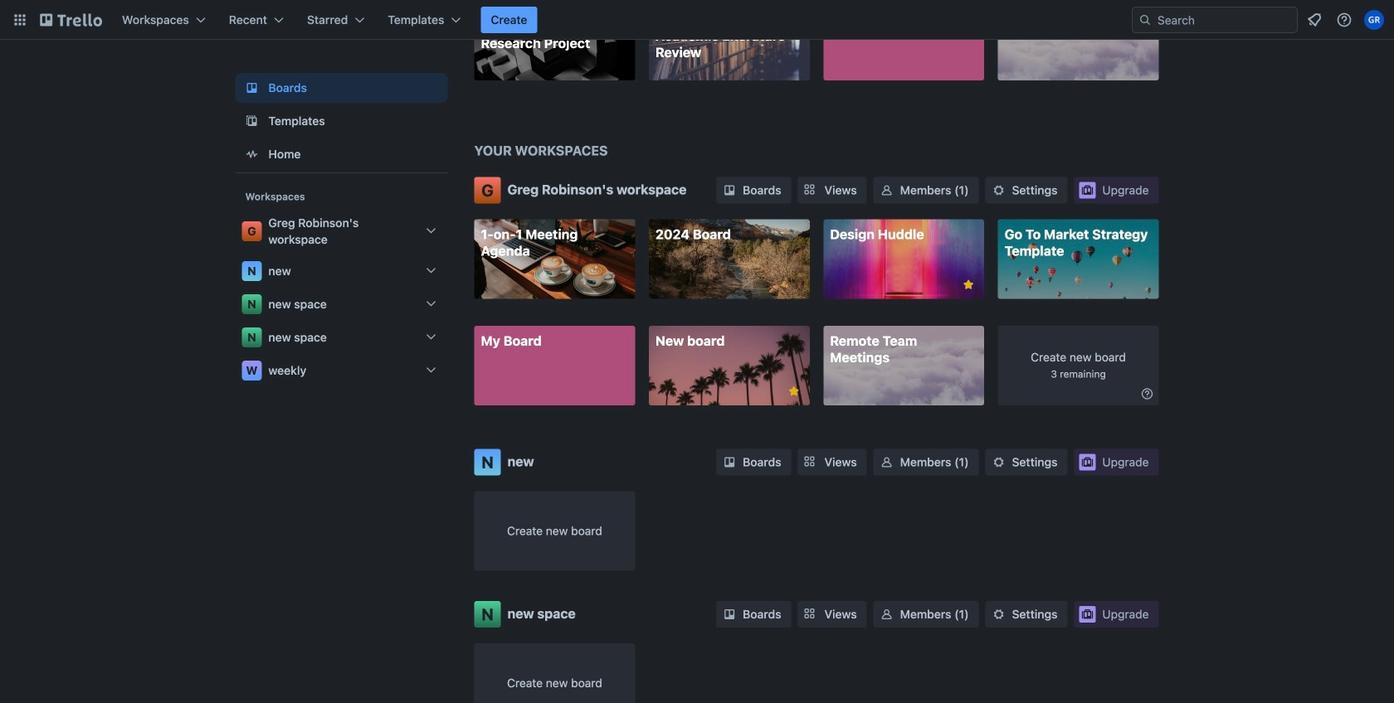 Task type: locate. For each thing, give the bounding box(es) containing it.
0 notifications image
[[1305, 10, 1325, 30]]

back to home image
[[40, 7, 102, 33]]

greg robinson (gregrobinson96) image
[[1365, 10, 1384, 30]]

0 vertical spatial click to unstar this board. it will be removed from your starred list. image
[[961, 278, 976, 293]]

board image
[[242, 78, 262, 98]]

0 horizontal spatial click to unstar this board. it will be removed from your starred list. image
[[787, 384, 802, 399]]

sm image
[[879, 182, 895, 199], [991, 182, 1007, 199], [721, 454, 738, 471], [879, 454, 895, 471], [721, 607, 738, 623], [991, 607, 1007, 623]]

click to unstar this board. it will be removed from your starred list. image
[[961, 278, 976, 293], [787, 384, 802, 399]]

primary element
[[0, 0, 1394, 40]]

sm image
[[721, 182, 738, 199], [1139, 386, 1156, 403], [991, 454, 1007, 471], [879, 607, 895, 623]]



Task type: vqa. For each thing, say whether or not it's contained in the screenshot.
rightmost click to unstar this board. it will be removed from your starred list. image
yes



Task type: describe. For each thing, give the bounding box(es) containing it.
1 vertical spatial click to unstar this board. it will be removed from your starred list. image
[[787, 384, 802, 399]]

Search field
[[1152, 8, 1297, 32]]

open information menu image
[[1336, 12, 1353, 28]]

1 horizontal spatial click to unstar this board. it will be removed from your starred list. image
[[961, 278, 976, 293]]

home image
[[242, 144, 262, 164]]

search image
[[1139, 13, 1152, 27]]

template board image
[[242, 111, 262, 131]]



